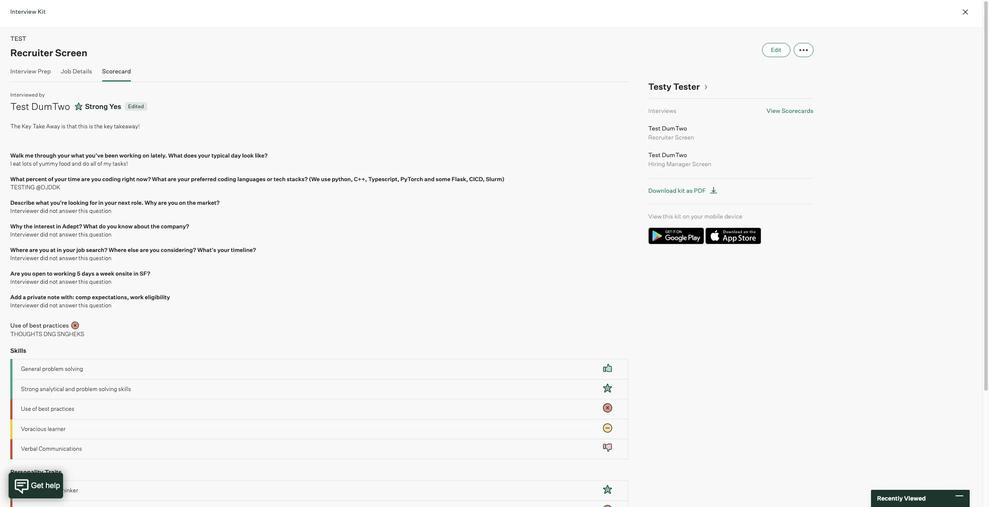 Task type: locate. For each thing, give the bounding box(es) containing it.
1 vertical spatial working
[[54, 270, 76, 277]]

job details link
[[61, 67, 92, 80]]

what up the testing
[[10, 175, 25, 182]]

0 horizontal spatial solving
[[65, 365, 83, 372]]

2 not from the top
[[49, 231, 58, 238]]

principles
[[34, 487, 59, 494]]

pdf
[[694, 187, 706, 194]]

1 vertical spatial strong
[[21, 385, 39, 392]]

1 horizontal spatial where
[[109, 246, 127, 253]]

use up voracious
[[21, 405, 31, 412]]

this down adept?
[[79, 231, 88, 238]]

note
[[47, 293, 60, 300]]

of right all
[[97, 160, 102, 167]]

not down interest
[[49, 231, 58, 238]]

0 vertical spatial strong
[[85, 102, 108, 111]]

1 vertical spatial and
[[425, 175, 435, 182]]

where left else at top
[[109, 246, 127, 253]]

what left does
[[168, 152, 183, 159]]

what right adept?
[[83, 223, 98, 229]]

definitely not image
[[71, 321, 79, 330], [603, 403, 613, 413]]

4 answer from the top
[[59, 278, 77, 285]]

interviewer down interest
[[10, 231, 39, 238]]

mixed image
[[603, 423, 613, 433]]

1 vertical spatial test
[[649, 124, 661, 132]]

interview prep link
[[10, 67, 51, 80]]

0 vertical spatial do
[[83, 160, 89, 167]]

1 horizontal spatial is
[[89, 123, 93, 130]]

1 vertical spatial on
[[179, 199, 186, 206]]

of
[[33, 160, 38, 167], [97, 160, 102, 167], [48, 175, 53, 182], [23, 321, 28, 329], [32, 405, 37, 412]]

question up search?
[[89, 231, 112, 238]]

2 interview from the top
[[10, 67, 36, 74]]

onsite
[[116, 270, 132, 277]]

0 vertical spatial what
[[71, 152, 84, 159]]

interview for interview kit
[[10, 8, 36, 15]]

cicd,
[[470, 175, 485, 182]]

did inside describe what you're looking for in your next role. why are you on the market? interviewer did not answer this question
[[40, 207, 48, 214]]

1 not from the top
[[49, 207, 58, 214]]

problem
[[42, 365, 64, 372], [76, 385, 98, 392]]

scorecards
[[782, 107, 814, 114]]

view left 'scorecards'
[[767, 107, 781, 114]]

1 is from the left
[[61, 123, 66, 130]]

like?
[[255, 152, 268, 159]]

strong analytical and problem solving skills
[[21, 385, 131, 392]]

question down search?
[[89, 255, 112, 261]]

this down the 5
[[79, 278, 88, 285]]

1 horizontal spatial why
[[145, 199, 157, 206]]

screen right manager
[[693, 160, 712, 167]]

0 vertical spatial interview
[[10, 8, 36, 15]]

0 vertical spatial use of best practices
[[10, 321, 69, 329]]

strong yes image down yes image
[[603, 383, 613, 393]]

this down looking
[[79, 207, 88, 214]]

test down interviews
[[649, 124, 661, 132]]

practices up dng
[[43, 321, 69, 329]]

0 horizontal spatial problem
[[42, 365, 64, 372]]

recruiter down interviews
[[649, 133, 674, 141]]

1 vertical spatial recruiter
[[649, 133, 674, 141]]

market?
[[197, 199, 220, 206]]

answer down with: at the left of page
[[59, 302, 77, 309]]

screen up job details
[[55, 47, 87, 58]]

1 horizontal spatial recruiter
[[649, 133, 674, 141]]

what down @djddk
[[36, 199, 49, 206]]

1 horizontal spatial definitely not image
[[603, 403, 613, 413]]

did up 'open'
[[40, 255, 48, 261]]

0 horizontal spatial what
[[36, 199, 49, 206]]

2 vertical spatial dumtwo
[[662, 151, 687, 158]]

answer down adept?
[[59, 231, 77, 238]]

did down interest
[[40, 231, 48, 238]]

recruiter up interview prep
[[10, 47, 53, 58]]

1 horizontal spatial strong
[[85, 102, 108, 111]]

prep
[[38, 67, 51, 74]]

where are you at in your job search? where else are you considering? what's your timeline? interviewer did not answer this question
[[10, 246, 256, 261]]

away
[[46, 123, 60, 130]]

this inside why the interest in adept? what do you know about the company? interviewer did not answer this question
[[79, 231, 88, 238]]

and inside what percent of your time are you coding right now? what are your preferred coding languages or tech stacks? (we use python, c++, typescript, pytorch and some flask, cicd, slurm) testing @djddk
[[425, 175, 435, 182]]

not inside describe what you're looking for in your next role. why are you on the market? interviewer did not answer this question
[[49, 207, 58, 214]]

1 did from the top
[[40, 207, 48, 214]]

role.
[[131, 199, 144, 206]]

0 vertical spatial problem
[[42, 365, 64, 372]]

working up tasks!
[[119, 152, 141, 159]]

use
[[10, 321, 21, 329], [21, 405, 31, 412]]

this inside where are you at in your job search? where else are you considering? what's your timeline? interviewer did not answer this question
[[79, 255, 88, 261]]

problem up analytical
[[42, 365, 64, 372]]

private
[[27, 293, 46, 300]]

personality
[[10, 468, 43, 475]]

your left the next
[[105, 199, 117, 206]]

0 vertical spatial definitely not image
[[71, 321, 79, 330]]

and right food on the left of the page
[[72, 160, 81, 167]]

thoughts
[[10, 330, 42, 337]]

learner
[[48, 425, 66, 432]]

2 did from the top
[[40, 231, 48, 238]]

0 horizontal spatial coding
[[102, 175, 121, 182]]

what left you've
[[71, 152, 84, 159]]

strong yes image up definitely not image
[[603, 484, 613, 495]]

me
[[25, 152, 33, 159]]

close image
[[961, 7, 971, 17]]

test inside interviewed by test dumtwo
[[10, 100, 29, 112]]

of up @djddk
[[48, 175, 53, 182]]

0 horizontal spatial is
[[61, 123, 66, 130]]

in right at
[[57, 246, 62, 253]]

kit down download kit as pdf
[[675, 212, 682, 220]]

2 vertical spatial on
[[683, 212, 690, 220]]

1 vertical spatial dumtwo
[[662, 124, 687, 132]]

2 vertical spatial strong yes image
[[603, 484, 613, 495]]

stacks?
[[287, 175, 308, 182]]

c++,
[[354, 175, 367, 182]]

download
[[649, 187, 677, 194]]

preferred
[[191, 175, 217, 182]]

1 vertical spatial do
[[99, 223, 106, 229]]

use of best practices up the thoughts dng sngheks
[[10, 321, 69, 329]]

solving up the strong analytical and problem solving skills
[[65, 365, 83, 372]]

2 vertical spatial test
[[649, 151, 661, 158]]

on up company?
[[179, 199, 186, 206]]

not
[[49, 207, 58, 214], [49, 231, 58, 238], [49, 255, 58, 261], [49, 278, 58, 285], [49, 302, 58, 309]]

your inside describe what you're looking for in your next role. why are you on the market? interviewer did not answer this question
[[105, 199, 117, 206]]

1 vertical spatial best
[[38, 405, 50, 412]]

1 horizontal spatial a
[[96, 270, 99, 277]]

next
[[118, 199, 130, 206]]

1 coding from the left
[[102, 175, 121, 182]]

2 answer from the top
[[59, 231, 77, 238]]

of up voracious
[[32, 405, 37, 412]]

not down note
[[49, 302, 58, 309]]

a
[[96, 270, 99, 277], [23, 293, 26, 300]]

and
[[72, 160, 81, 167], [425, 175, 435, 182], [65, 385, 75, 392]]

0 horizontal spatial on
[[143, 152, 149, 159]]

screen up test dumtwo hiring manager screen
[[675, 133, 695, 141]]

question down expectations,
[[89, 302, 112, 309]]

what inside describe what you're looking for in your next role. why are you on the market? interviewer did not answer this question
[[36, 199, 49, 206]]

test inside test dumtwo hiring manager screen
[[649, 151, 661, 158]]

edit link
[[762, 43, 791, 57]]

dumtwo inside interviewed by test dumtwo
[[31, 100, 70, 112]]

@djddk
[[36, 184, 60, 191]]

0 horizontal spatial strong
[[21, 385, 39, 392]]

answer down the 5
[[59, 278, 77, 285]]

0 vertical spatial dumtwo
[[31, 100, 70, 112]]

strong yes image
[[74, 101, 83, 111], [603, 383, 613, 393], [603, 484, 613, 495]]

the
[[94, 123, 103, 130], [187, 199, 196, 206], [24, 223, 33, 229], [151, 223, 160, 229]]

interview left prep
[[10, 67, 36, 74]]

3 interviewer from the top
[[10, 255, 39, 261]]

0 horizontal spatial do
[[83, 160, 89, 167]]

recruiter screen
[[10, 47, 87, 58]]

view down download
[[649, 212, 662, 220]]

by
[[39, 91, 45, 98]]

1 vertical spatial what
[[36, 199, 49, 206]]

5 question from the top
[[89, 302, 112, 309]]

not inside why the interest in adept? what do you know about the company? interviewer did not answer this question
[[49, 231, 58, 238]]

3 not from the top
[[49, 255, 58, 261]]

1 horizontal spatial coding
[[218, 175, 236, 182]]

1 vertical spatial view
[[649, 212, 662, 220]]

this down comp
[[79, 302, 88, 309]]

test
[[10, 100, 29, 112], [649, 124, 661, 132], [649, 151, 661, 158]]

adept?
[[62, 223, 82, 229]]

1 horizontal spatial what
[[71, 152, 84, 159]]

strong yes image for and
[[603, 383, 613, 393]]

eligibility
[[145, 293, 170, 300]]

in inside why the interest in adept? what do you know about the company? interviewer did not answer this question
[[56, 223, 61, 229]]

2 vertical spatial screen
[[693, 160, 712, 167]]

your left "mobile" on the top right
[[691, 212, 703, 220]]

0 horizontal spatial a
[[23, 293, 26, 300]]

timeline?
[[231, 246, 256, 253]]

0 vertical spatial and
[[72, 160, 81, 167]]

5 not from the top
[[49, 302, 58, 309]]

test dumtwo recruiter screen
[[649, 124, 695, 141]]

you inside what percent of your time are you coding right now? what are your preferred coding languages or tech stacks? (we use python, c++, typescript, pytorch and some flask, cicd, slurm) testing @djddk
[[91, 175, 101, 182]]

what
[[168, 152, 183, 159], [10, 175, 25, 182], [152, 175, 167, 182], [83, 223, 98, 229]]

kit left as
[[678, 187, 685, 194]]

coding right preferred
[[218, 175, 236, 182]]

test dumtwo hiring manager screen
[[649, 151, 712, 167]]

do left know
[[99, 223, 106, 229]]

open
[[32, 270, 46, 277]]

testy
[[649, 81, 672, 92]]

coding
[[102, 175, 121, 182], [218, 175, 236, 182]]

solving left skills
[[99, 385, 117, 392]]

4 not from the top
[[49, 278, 58, 285]]

sf?
[[140, 270, 150, 277]]

0 horizontal spatial working
[[54, 270, 76, 277]]

the left market?
[[187, 199, 196, 206]]

a inside the add a private note with: comp expectations, work eligibility interviewer did not answer this question
[[23, 293, 26, 300]]

dumtwo up manager
[[662, 151, 687, 158]]

1 horizontal spatial do
[[99, 223, 106, 229]]

this
[[78, 123, 88, 130], [79, 207, 88, 214], [663, 212, 674, 220], [79, 231, 88, 238], [79, 255, 88, 261], [79, 278, 88, 285], [79, 302, 88, 309]]

definitely not image up the sngheks
[[71, 321, 79, 330]]

did inside why the interest in adept? what do you know about the company? interviewer did not answer this question
[[40, 231, 48, 238]]

0 vertical spatial view
[[767, 107, 781, 114]]

1 vertical spatial interview
[[10, 67, 36, 74]]

in left sf?
[[134, 270, 139, 277]]

0 horizontal spatial view
[[649, 212, 662, 220]]

add a private note with: comp expectations, work eligibility interviewer did not answer this question
[[10, 293, 170, 309]]

and inside walk me through your what you've been working on lately. what does your typical day look like? i eat lots of yummy food and do all of my tasks!
[[72, 160, 81, 167]]

you inside why the interest in adept? what do you know about the company? interviewer did not answer this question
[[107, 223, 117, 229]]

0 vertical spatial on
[[143, 152, 149, 159]]

work
[[130, 293, 144, 300]]

0 vertical spatial working
[[119, 152, 141, 159]]

this down job
[[79, 255, 88, 261]]

4 did from the top
[[40, 278, 48, 285]]

hiring
[[649, 160, 666, 167]]

yes
[[109, 102, 121, 111]]

not down at
[[49, 255, 58, 261]]

1 horizontal spatial solving
[[99, 385, 117, 392]]

at
[[50, 246, 56, 253]]

interviewer down the describe
[[10, 207, 39, 214]]

you down all
[[91, 175, 101, 182]]

did inside the add a private note with: comp expectations, work eligibility interviewer did not answer this question
[[40, 302, 48, 309]]

3 did from the top
[[40, 255, 48, 261]]

definitely not image up mixed icon
[[603, 403, 613, 413]]

a right add
[[23, 293, 26, 300]]

tech
[[274, 175, 286, 182]]

1 vertical spatial problem
[[76, 385, 98, 392]]

test inside test dumtwo recruiter screen
[[649, 124, 661, 132]]

is left key
[[89, 123, 93, 130]]

5 did from the top
[[40, 302, 48, 309]]

you
[[91, 175, 101, 182], [168, 199, 178, 206], [107, 223, 117, 229], [39, 246, 49, 253], [150, 246, 160, 253], [21, 270, 31, 277]]

screen
[[55, 47, 87, 58], [675, 133, 695, 141], [693, 160, 712, 167]]

you're
[[50, 199, 67, 206]]

test up hiring
[[649, 151, 661, 158]]

do left all
[[83, 160, 89, 167]]

view this kit on your mobile device
[[649, 212, 743, 220]]

0 horizontal spatial definitely not image
[[71, 321, 79, 330]]

practices
[[43, 321, 69, 329], [51, 405, 74, 412]]

this inside the add a private note with: comp expectations, work eligibility interviewer did not answer this question
[[79, 302, 88, 309]]

1 interviewer from the top
[[10, 207, 39, 214]]

dumtwo down interviews
[[662, 124, 687, 132]]

where
[[10, 246, 28, 253], [109, 246, 127, 253]]

on inside describe what you're looking for in your next role. why are you on the market? interviewer did not answer this question
[[179, 199, 186, 206]]

dumtwo for test dumtwo recruiter screen
[[662, 124, 687, 132]]

why right role.
[[145, 199, 157, 206]]

2 question from the top
[[89, 231, 112, 238]]

1 where from the left
[[10, 246, 28, 253]]

0 vertical spatial a
[[96, 270, 99, 277]]

yes image
[[603, 363, 613, 373]]

are right now?
[[168, 175, 176, 182]]

0 vertical spatial strong yes image
[[74, 101, 83, 111]]

question down the week
[[89, 278, 112, 285]]

0 vertical spatial practices
[[43, 321, 69, 329]]

question down the "for"
[[89, 207, 112, 214]]

1 horizontal spatial working
[[119, 152, 141, 159]]

voracious learner
[[21, 425, 66, 432]]

0 vertical spatial why
[[145, 199, 157, 206]]

key
[[104, 123, 113, 130]]

use up thoughts
[[10, 321, 21, 329]]

of right 'lots'
[[33, 160, 38, 167]]

on down download kit as pdf link
[[683, 212, 690, 220]]

in inside are you open to working 5 days a week onsite in sf? interviewer did not answer this question
[[134, 270, 139, 277]]

1 vertical spatial strong yes image
[[603, 383, 613, 393]]

0 vertical spatial kit
[[678, 187, 685, 194]]

4 question from the top
[[89, 278, 112, 285]]

answer inside are you open to working 5 days a week onsite in sf? interviewer did not answer this question
[[59, 278, 77, 285]]

a right days
[[96, 270, 99, 277]]

0 horizontal spatial where
[[10, 246, 28, 253]]

4 interviewer from the top
[[10, 278, 39, 285]]

edited
[[128, 103, 144, 109]]

2 coding from the left
[[218, 175, 236, 182]]

screen inside test dumtwo recruiter screen
[[675, 133, 695, 141]]

interviewer up are
[[10, 255, 39, 261]]

3 question from the top
[[89, 255, 112, 261]]

1 horizontal spatial on
[[179, 199, 186, 206]]

interview
[[10, 8, 36, 15], [10, 67, 36, 74]]

did up interest
[[40, 207, 48, 214]]

in inside where are you at in your job search? where else are you considering? what's your timeline? interviewer did not answer this question
[[57, 246, 62, 253]]

view
[[767, 107, 781, 114], [649, 212, 662, 220]]

comp
[[76, 293, 91, 300]]

what
[[71, 152, 84, 159], [36, 199, 49, 206]]

question inside where are you at in your job search? where else are you considering? what's your timeline? interviewer did not answer this question
[[89, 255, 112, 261]]

on left "lately."
[[143, 152, 149, 159]]

interviewer inside describe what you're looking for in your next role. why are you on the market? interviewer did not answer this question
[[10, 207, 39, 214]]

0 vertical spatial use
[[10, 321, 21, 329]]

dumtwo inside test dumtwo hiring manager screen
[[662, 151, 687, 158]]

1 vertical spatial solving
[[99, 385, 117, 392]]

general problem solving
[[21, 365, 83, 372]]

1 horizontal spatial view
[[767, 107, 781, 114]]

0 vertical spatial recruiter
[[10, 47, 53, 58]]

3 answer from the top
[[59, 255, 77, 261]]

answer down job
[[59, 255, 77, 261]]

1 answer from the top
[[59, 207, 77, 214]]

strong down general
[[21, 385, 39, 392]]

5 interviewer from the top
[[10, 302, 39, 309]]

1 question from the top
[[89, 207, 112, 214]]

test down interviewed
[[10, 100, 29, 112]]

0 horizontal spatial why
[[10, 223, 23, 229]]

testy tester
[[649, 81, 700, 92]]

screen inside test dumtwo hiring manager screen
[[693, 160, 712, 167]]

0 vertical spatial test
[[10, 100, 29, 112]]

interviewer down add
[[10, 302, 39, 309]]

1 vertical spatial a
[[23, 293, 26, 300]]

not down to
[[49, 278, 58, 285]]

this inside describe what you're looking for in your next role. why are you on the market? interviewer did not answer this question
[[79, 207, 88, 214]]

describe
[[10, 199, 34, 206]]

sngheks
[[57, 330, 84, 337]]

and left some
[[425, 175, 435, 182]]

0 vertical spatial best
[[29, 321, 42, 329]]

working left the 5
[[54, 270, 76, 277]]

do inside why the interest in adept? what do you know about the company? interviewer did not answer this question
[[99, 223, 106, 229]]

the left interest
[[24, 223, 33, 229]]

you left know
[[107, 223, 117, 229]]

1 vertical spatial screen
[[675, 133, 695, 141]]

dumtwo inside test dumtwo recruiter screen
[[662, 124, 687, 132]]

to
[[47, 270, 52, 277]]

been
[[105, 152, 118, 159]]

1 vertical spatial why
[[10, 223, 23, 229]]

1 vertical spatial kit
[[675, 212, 682, 220]]

answer inside where are you at in your job search? where else are you considering? what's your timeline? interviewer did not answer this question
[[59, 255, 77, 261]]

key
[[22, 123, 31, 130]]

practices up learner
[[51, 405, 74, 412]]

2 interviewer from the top
[[10, 231, 39, 238]]

not down you're
[[49, 207, 58, 214]]

best up voracious learner
[[38, 405, 50, 412]]

you up company?
[[168, 199, 178, 206]]

5 answer from the top
[[59, 302, 77, 309]]

1 horizontal spatial problem
[[76, 385, 98, 392]]

did down private
[[40, 302, 48, 309]]

what right now?
[[152, 175, 167, 182]]

1 interview from the top
[[10, 8, 36, 15]]

recruiter
[[10, 47, 53, 58], [649, 133, 674, 141]]



Task type: vqa. For each thing, say whether or not it's contained in the screenshot.
the bottommost on
yes



Task type: describe. For each thing, give the bounding box(es) containing it.
not inside are you open to working 5 days a week onsite in sf? interviewer did not answer this question
[[49, 278, 58, 285]]

for
[[90, 199, 97, 206]]

view scorecards button
[[767, 107, 814, 114]]

are right else at top
[[140, 246, 149, 253]]

2 vertical spatial and
[[65, 385, 75, 392]]

that
[[67, 123, 77, 130]]

view for view this kit on your mobile device
[[649, 212, 662, 220]]

interviewer inside where are you at in your job search? where else are you considering? what's your timeline? interviewer did not answer this question
[[10, 255, 39, 261]]

view for view scorecards
[[767, 107, 781, 114]]

in inside describe what you're looking for in your next role. why are you on the market? interviewer did not answer this question
[[98, 199, 104, 206]]

first principles thinker
[[21, 487, 78, 494]]

1 vertical spatial use
[[21, 405, 31, 412]]

general
[[21, 365, 41, 372]]

your up food on the left of the page
[[58, 152, 70, 159]]

right
[[122, 175, 135, 182]]

test for test dumtwo recruiter screen
[[649, 124, 661, 132]]

what inside walk me through your what you've been working on lately. what does your typical day look like? i eat lots of yummy food and do all of my tasks!
[[168, 152, 183, 159]]

yummy
[[39, 160, 58, 167]]

about
[[134, 223, 150, 229]]

0 horizontal spatial recruiter
[[10, 47, 53, 58]]

flask,
[[452, 175, 468, 182]]

why inside why the interest in adept? what do you know about the company? interviewer did not answer this question
[[10, 223, 23, 229]]

traits
[[45, 468, 62, 475]]

test for test dumtwo hiring manager screen
[[649, 151, 661, 158]]

strong yes image for thinker
[[603, 484, 613, 495]]

you left at
[[39, 246, 49, 253]]

all
[[90, 160, 96, 167]]

the right about at the top left
[[151, 223, 160, 229]]

interview prep
[[10, 67, 51, 74]]

verbal
[[21, 445, 38, 452]]

test
[[10, 35, 26, 42]]

typescript,
[[368, 175, 400, 182]]

with:
[[61, 293, 74, 300]]

as
[[687, 187, 693, 194]]

interviewer inside are you open to working 5 days a week onsite in sf? interviewer did not answer this question
[[10, 278, 39, 285]]

(we
[[309, 175, 320, 182]]

download kit as pdf
[[649, 187, 706, 194]]

question inside describe what you're looking for in your next role. why are you on the market? interviewer did not answer this question
[[89, 207, 112, 214]]

what inside why the interest in adept? what do you know about the company? interviewer did not answer this question
[[83, 223, 98, 229]]

this right that
[[78, 123, 88, 130]]

1 vertical spatial practices
[[51, 405, 74, 412]]

working inside walk me through your what you've been working on lately. what does your typical day look like? i eat lots of yummy food and do all of my tasks!
[[119, 152, 141, 159]]

strong for strong yes
[[85, 102, 108, 111]]

take
[[33, 123, 45, 130]]

question inside the add a private note with: comp expectations, work eligibility interviewer did not answer this question
[[89, 302, 112, 309]]

search?
[[86, 246, 108, 253]]

0 vertical spatial solving
[[65, 365, 83, 372]]

recruiter inside test dumtwo recruiter screen
[[649, 133, 674, 141]]

day
[[231, 152, 241, 159]]

interview kit
[[10, 8, 46, 15]]

the left key
[[94, 123, 103, 130]]

food
[[59, 160, 71, 167]]

dng
[[44, 330, 56, 337]]

not inside the add a private note with: comp expectations, work eligibility interviewer did not answer this question
[[49, 302, 58, 309]]

does
[[184, 152, 197, 159]]

walk
[[10, 152, 24, 159]]

testy tester link
[[649, 81, 708, 92]]

through
[[35, 152, 56, 159]]

company?
[[161, 223, 189, 229]]

of up thoughts
[[23, 321, 28, 329]]

your right does
[[198, 152, 210, 159]]

this down download
[[663, 212, 674, 220]]

interest
[[34, 223, 55, 229]]

1 vertical spatial definitely not image
[[603, 403, 613, 413]]

dumtwo for test dumtwo hiring manager screen
[[662, 151, 687, 158]]

did inside are you open to working 5 days a week onsite in sf? interviewer did not answer this question
[[40, 278, 48, 285]]

the inside describe what you're looking for in your next role. why are you on the market? interviewer did not answer this question
[[187, 199, 196, 206]]

voracious
[[21, 425, 46, 432]]

are left at
[[29, 246, 38, 253]]

your right 'what's'
[[218, 246, 230, 253]]

what percent of your time are you coding right now? what are your preferred coding languages or tech stacks? (we use python, c++, typescript, pytorch and some flask, cicd, slurm) testing @djddk
[[10, 175, 505, 191]]

expectations,
[[92, 293, 129, 300]]

languages
[[238, 175, 266, 182]]

are you open to working 5 days a week onsite in sf? interviewer did not answer this question
[[10, 270, 150, 285]]

on inside walk me through your what you've been working on lately. what does your typical day look like? i eat lots of yummy food and do all of my tasks!
[[143, 152, 149, 159]]

definitely not image
[[603, 504, 613, 507]]

not inside where are you at in your job search? where else are you considering? what's your timeline? interviewer did not answer this question
[[49, 255, 58, 261]]

my
[[104, 160, 111, 167]]

week
[[100, 270, 114, 277]]

more image
[[800, 48, 808, 52]]

use
[[321, 175, 331, 182]]

2 where from the left
[[109, 246, 127, 253]]

thoughts dng sngheks
[[10, 330, 84, 337]]

i
[[10, 160, 12, 167]]

answer inside describe what you're looking for in your next role. why are you on the market? interviewer did not answer this question
[[59, 207, 77, 214]]

know
[[118, 223, 133, 229]]

interviewed
[[10, 91, 38, 98]]

a inside are you open to working 5 days a week onsite in sf? interviewer did not answer this question
[[96, 270, 99, 277]]

lately.
[[151, 152, 167, 159]]

do inside walk me through your what you've been working on lately. what does your typical day look like? i eat lots of yummy food and do all of my tasks!
[[83, 160, 89, 167]]

percent
[[26, 175, 47, 182]]

interviewer inside the add a private note with: comp expectations, work eligibility interviewer did not answer this question
[[10, 302, 39, 309]]

did inside where are you at in your job search? where else are you considering? what's your timeline? interviewer did not answer this question
[[40, 255, 48, 261]]

you inside describe what you're looking for in your next role. why are you on the market? interviewer did not answer this question
[[168, 199, 178, 206]]

2 is from the left
[[89, 123, 93, 130]]

kit
[[38, 8, 46, 15]]

first
[[21, 487, 33, 494]]

you inside are you open to working 5 days a week onsite in sf? interviewer did not answer this question
[[21, 270, 31, 277]]

interview for interview prep
[[10, 67, 36, 74]]

slurm)
[[486, 175, 505, 182]]

are right time
[[81, 175, 90, 182]]

recently viewed
[[878, 495, 926, 502]]

interviews
[[649, 107, 677, 114]]

interviewer inside why the interest in adept? what do you know about the company? interviewer did not answer this question
[[10, 231, 39, 238]]

job
[[76, 246, 85, 253]]

are inside describe what you're looking for in your next role. why are you on the market? interviewer did not answer this question
[[158, 199, 167, 206]]

you've
[[86, 152, 104, 159]]

python,
[[332, 175, 353, 182]]

the
[[10, 123, 20, 130]]

job details
[[61, 67, 92, 74]]

the key take away is that this is the key takeaway!
[[10, 123, 140, 130]]

are
[[10, 270, 20, 277]]

why inside describe what you're looking for in your next role. why are you on the market? interviewer did not answer this question
[[145, 199, 157, 206]]

question inside are you open to working 5 days a week onsite in sf? interviewer did not answer this question
[[89, 278, 112, 285]]

this inside are you open to working 5 days a week onsite in sf? interviewer did not answer this question
[[79, 278, 88, 285]]

mobile
[[705, 212, 723, 220]]

thinker
[[60, 487, 78, 494]]

recently
[[878, 495, 903, 502]]

your left preferred
[[178, 175, 190, 182]]

1 vertical spatial use of best practices
[[21, 405, 74, 412]]

of inside what percent of your time are you coding right now? what are your preferred coding languages or tech stacks? (we use python, c++, typescript, pytorch and some flask, cicd, slurm) testing @djddk
[[48, 175, 53, 182]]

walk me through your what you've been working on lately. what does your typical day look like? i eat lots of yummy food and do all of my tasks!
[[10, 152, 268, 167]]

answer inside the add a private note with: comp expectations, work eligibility interviewer did not answer this question
[[59, 302, 77, 309]]

why the interest in adept? what do you know about the company? interviewer did not answer this question
[[10, 223, 189, 238]]

working inside are you open to working 5 days a week onsite in sf? interviewer did not answer this question
[[54, 270, 76, 277]]

or
[[267, 175, 273, 182]]

you right else at top
[[150, 246, 160, 253]]

skills
[[118, 385, 131, 392]]

skills
[[10, 347, 26, 354]]

looking
[[68, 199, 89, 206]]

question inside why the interest in adept? what do you know about the company? interviewer did not answer this question
[[89, 231, 112, 238]]

strong for strong analytical and problem solving skills
[[21, 385, 39, 392]]

job
[[61, 67, 71, 74]]

takeaway!
[[114, 123, 140, 130]]

5
[[77, 270, 80, 277]]

device
[[725, 212, 743, 220]]

what inside walk me through your what you've been working on lately. what does your typical day look like? i eat lots of yummy food and do all of my tasks!
[[71, 152, 84, 159]]

tasks!
[[113, 160, 128, 167]]

your left job
[[63, 246, 75, 253]]

personality traits
[[10, 468, 62, 475]]

no image
[[603, 443, 613, 453]]

your left time
[[55, 175, 67, 182]]

2 horizontal spatial on
[[683, 212, 690, 220]]

0 vertical spatial screen
[[55, 47, 87, 58]]

pytorch
[[401, 175, 423, 182]]

viewed
[[905, 495, 926, 502]]

more link
[[794, 43, 814, 57]]

answer inside why the interest in adept? what do you know about the company? interviewer did not answer this question
[[59, 231, 77, 238]]

view scorecards
[[767, 107, 814, 114]]



